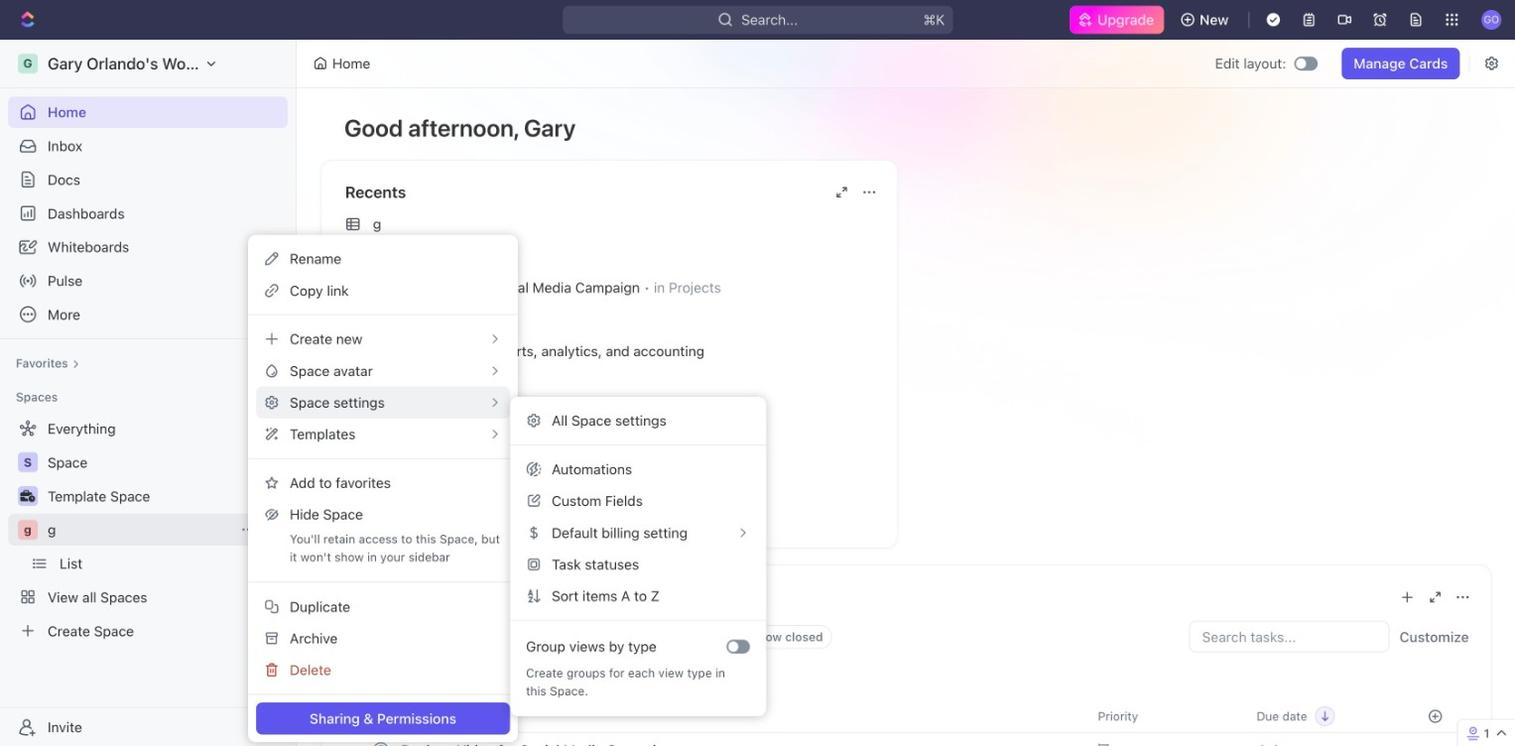 Task type: vqa. For each thing, say whether or not it's contained in the screenshot.
TREE
yes



Task type: locate. For each thing, give the bounding box(es) containing it.
Search tasks... text field
[[1191, 622, 1389, 652]]

tree
[[8, 413, 288, 647]]

sidebar navigation
[[0, 40, 297, 747]]

tree inside sidebar navigation
[[8, 413, 288, 647]]

g, , element
[[18, 520, 38, 540]]



